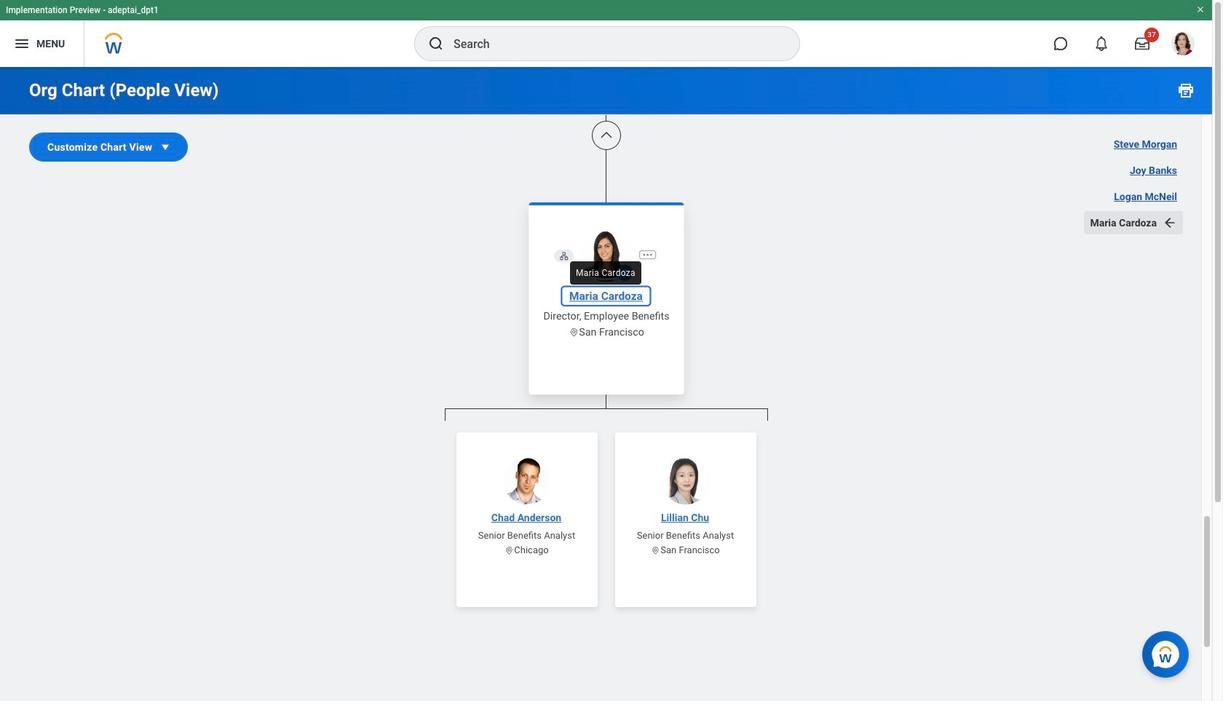 Task type: describe. For each thing, give the bounding box(es) containing it.
location image
[[568, 326, 579, 337]]

close environment banner image
[[1197, 5, 1205, 14]]

print org chart image
[[1178, 82, 1195, 99]]

view team image
[[559, 250, 569, 260]]

related actions image
[[642, 248, 654, 260]]

justify image
[[13, 35, 31, 52]]

search image
[[428, 35, 445, 52]]

profile logan mcneil image
[[1172, 32, 1195, 58]]



Task type: locate. For each thing, give the bounding box(es) containing it.
Search Workday  search field
[[454, 28, 770, 60]]

2 location image from the left
[[651, 546, 661, 555]]

1 location image from the left
[[505, 546, 514, 555]]

notifications large image
[[1095, 36, 1109, 51]]

tooltip
[[567, 259, 644, 288]]

location image
[[505, 546, 514, 555], [651, 546, 661, 555]]

inbox large image
[[1135, 36, 1150, 51]]

maria cardoza, maria cardoza, 2 direct reports element
[[445, 421, 768, 701]]

caret down image
[[158, 140, 173, 154]]

main content
[[0, 0, 1213, 701]]

arrow left image
[[1163, 216, 1178, 230]]

chevron up image
[[599, 128, 614, 143]]

banner
[[0, 0, 1213, 67]]

0 horizontal spatial location image
[[505, 546, 514, 555]]

1 horizontal spatial location image
[[651, 546, 661, 555]]



Task type: vqa. For each thing, say whether or not it's contained in the screenshot.
notifications large icon
yes



